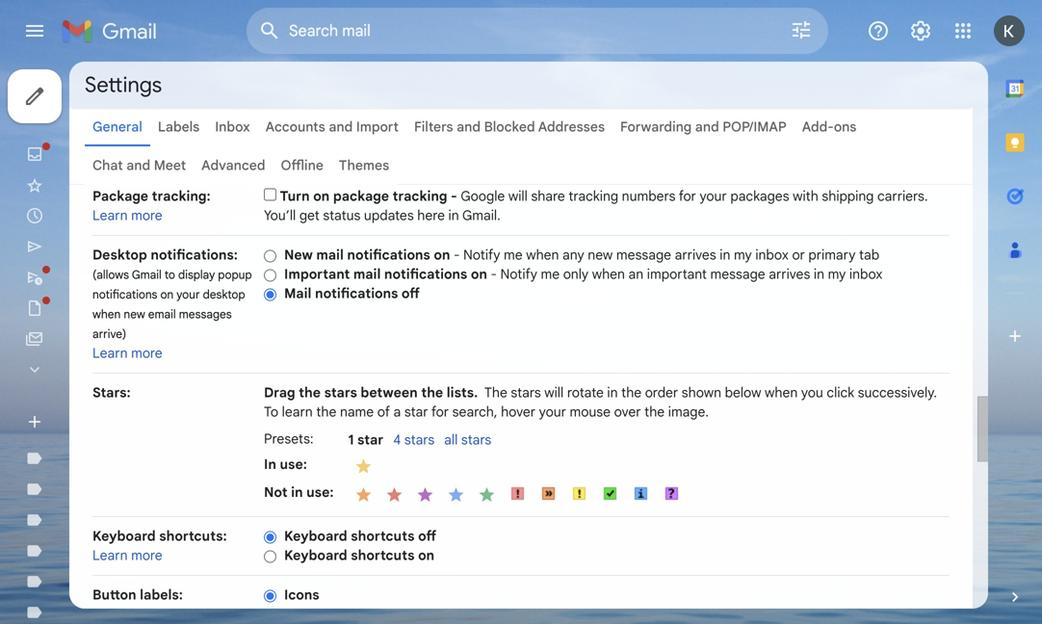 Task type: vqa. For each thing, say whether or not it's contained in the screenshot.
Search Mail icon
yes



Task type: describe. For each thing, give the bounding box(es) containing it.
to
[[264, 404, 278, 420]]

Search mail text field
[[289, 21, 736, 40]]

google
[[461, 188, 505, 205]]

important
[[284, 266, 350, 283]]

messages
[[179, 307, 232, 322]]

in
[[264, 456, 276, 473]]

text
[[284, 606, 312, 623]]

0 vertical spatial -
[[451, 188, 457, 205]]

Mail notifications off radio
[[264, 287, 276, 302]]

Important mail notifications on radio
[[264, 268, 276, 283]]

import
[[356, 118, 399, 135]]

shortcuts for on
[[351, 547, 415, 564]]

new
[[284, 247, 313, 263]]

advanced
[[202, 157, 265, 174]]

stars up name
[[324, 384, 357, 401]]

google will share tracking numbers for your packages with shipping carriers. you'll get status updates here in gmail.
[[264, 188, 928, 224]]

for inside "google will share tracking numbers for your packages with shipping carriers. you'll get status updates here in gmail."
[[679, 188, 696, 205]]

notifications down here
[[384, 266, 467, 283]]

inbox link
[[215, 118, 250, 135]]

Keyboard shortcuts on radio
[[264, 549, 276, 564]]

notify for notify me only when an important message arrives in my inbox
[[500, 266, 537, 283]]

in use:
[[264, 456, 307, 473]]

in right not
[[291, 484, 303, 501]]

not in use:
[[264, 484, 334, 501]]

image.
[[668, 404, 709, 420]]

on inside desktop notifications: (allows gmail to display popup notifications on your desktop when new email messages arrive) learn more
[[160, 288, 174, 302]]

more inside desktop notifications: (allows gmail to display popup notifications on your desktop when new email messages arrive) learn more
[[131, 345, 162, 362]]

0 vertical spatial message
[[616, 247, 671, 263]]

offline
[[281, 157, 324, 174]]

off for keyboard shortcuts off
[[418, 528, 436, 545]]

gmail.
[[462, 207, 501, 224]]

below
[[725, 384, 761, 401]]

learn for button labels: learn more
[[92, 606, 128, 623]]

the left lists.
[[421, 384, 443, 401]]

filters and blocked addresses link
[[414, 118, 605, 135]]

presets:
[[264, 431, 314, 447]]

new mail notifications on - notify me when any new message arrives in my inbox or primary tab
[[284, 247, 880, 263]]

shipping
[[822, 188, 874, 205]]

lists.
[[447, 384, 478, 401]]

name
[[340, 404, 374, 420]]

ons
[[834, 118, 857, 135]]

display
[[178, 268, 215, 282]]

icons
[[284, 587, 319, 604]]

forwarding and pop/imap
[[620, 118, 787, 135]]

turn on package tracking -
[[280, 188, 461, 205]]

will inside the stars will rotate in the order shown below when you click successively. to learn the name of a star for search, hover your mouse over the image.
[[545, 384, 564, 401]]

me for when
[[504, 247, 523, 263]]

learn for package tracking: learn more
[[92, 207, 128, 224]]

tracking:
[[152, 188, 211, 205]]

the down order
[[645, 404, 665, 420]]

keyboard shortcuts on
[[284, 547, 435, 564]]

any
[[563, 247, 584, 263]]

mail for important
[[353, 266, 381, 283]]

gmail image
[[62, 12, 167, 50]]

when inside the stars will rotate in the order shown below when you click successively. to learn the name of a star for search, hover your mouse over the image.
[[765, 384, 798, 401]]

blocked
[[484, 118, 535, 135]]

accounts and import link
[[266, 118, 399, 135]]

main menu image
[[23, 19, 46, 42]]

off for mail notifications off
[[402, 285, 420, 302]]

button labels: learn more
[[92, 587, 183, 623]]

offline link
[[281, 157, 324, 174]]

1 horizontal spatial arrives
[[769, 266, 810, 283]]

numbers
[[622, 188, 676, 205]]

chat and meet link
[[92, 157, 186, 174]]

filters and blocked addresses
[[414, 118, 605, 135]]

- for new mail notifications on
[[454, 247, 460, 263]]

when inside desktop notifications: (allows gmail to display popup notifications on your desktop when new email messages arrive) learn more
[[92, 307, 121, 322]]

shortcuts:
[[159, 528, 227, 545]]

desktop notifications: (allows gmail to display popup notifications on your desktop when new email messages arrive) learn more
[[92, 247, 252, 362]]

stars right 4
[[405, 432, 435, 448]]

search mail image
[[252, 13, 287, 48]]

all stars link
[[444, 432, 501, 450]]

1 vertical spatial my
[[828, 266, 846, 283]]

gmail
[[132, 268, 162, 282]]

themes link
[[339, 157, 389, 174]]

add-ons link
[[802, 118, 857, 135]]

4 stars link
[[393, 432, 444, 450]]

the right learn
[[316, 404, 337, 420]]

filters
[[414, 118, 453, 135]]

mail notifications off
[[284, 285, 420, 302]]

packages
[[731, 188, 790, 205]]

and for forwarding
[[695, 118, 719, 135]]

0 vertical spatial arrives
[[675, 247, 716, 263]]

share
[[531, 188, 565, 205]]

your inside desktop notifications: (allows gmail to display popup notifications on your desktop when new email messages arrive) learn more
[[177, 288, 200, 302]]

1 vertical spatial inbox
[[850, 266, 883, 283]]

1
[[348, 432, 354, 448]]

keyboard shortcuts off
[[284, 528, 436, 545]]

more for keyboard
[[131, 547, 162, 564]]

mouse
[[570, 404, 611, 420]]

keyboard for keyboard shortcuts on
[[284, 547, 347, 564]]

notifications:
[[151, 247, 238, 263]]

you
[[801, 384, 824, 401]]

1 star 4 stars all stars
[[348, 432, 491, 448]]

over
[[614, 404, 641, 420]]

order
[[645, 384, 678, 401]]

primary
[[809, 247, 856, 263]]

click
[[827, 384, 855, 401]]

desktop
[[203, 288, 245, 302]]

(allows
[[92, 268, 129, 282]]

you'll
[[264, 207, 296, 224]]

1 vertical spatial star
[[357, 432, 384, 448]]

accounts and import
[[266, 118, 399, 135]]

in down packages
[[720, 247, 731, 263]]

mail for new
[[316, 247, 344, 263]]

and for filters
[[457, 118, 481, 135]]

important mail notifications on - notify me only when an important message arrives in my inbox
[[284, 266, 883, 283]]

New mail notifications on radio
[[264, 249, 276, 263]]

inbox
[[215, 118, 250, 135]]

will inside "google will share tracking numbers for your packages with shipping carriers. you'll get status updates here in gmail."
[[509, 188, 528, 205]]

tracking for share
[[569, 188, 619, 205]]

forwarding
[[620, 118, 692, 135]]

on down gmail. on the top left
[[471, 266, 487, 283]]

a
[[394, 404, 401, 420]]

the up learn
[[299, 384, 321, 401]]

general link
[[92, 118, 142, 135]]

learn more link for keyboard
[[92, 547, 162, 564]]



Task type: locate. For each thing, give the bounding box(es) containing it.
stars up 'hover'
[[511, 384, 541, 401]]

an
[[629, 266, 644, 283]]

tracking right share
[[569, 188, 619, 205]]

your left packages
[[700, 188, 727, 205]]

1 vertical spatial -
[[454, 247, 460, 263]]

when left you
[[765, 384, 798, 401]]

4 learn more link from the top
[[92, 606, 162, 623]]

0 vertical spatial inbox
[[756, 247, 789, 263]]

on down to
[[160, 288, 174, 302]]

shortcuts for off
[[351, 528, 415, 545]]

1 vertical spatial will
[[545, 384, 564, 401]]

0 vertical spatial notify
[[463, 247, 500, 263]]

not
[[264, 484, 288, 501]]

use: right not
[[306, 484, 334, 501]]

off up keyboard shortcuts on
[[418, 528, 436, 545]]

when left "an"
[[592, 266, 625, 283]]

learn down package
[[92, 207, 128, 224]]

mail up the mail notifications off
[[353, 266, 381, 283]]

new left email
[[124, 307, 145, 322]]

add-
[[802, 118, 834, 135]]

will
[[509, 188, 528, 205], [545, 384, 564, 401]]

2 horizontal spatial your
[[700, 188, 727, 205]]

learn more link down button
[[92, 606, 162, 623]]

star right a
[[404, 404, 428, 420]]

2 vertical spatial your
[[539, 404, 566, 420]]

learn inside desktop notifications: (allows gmail to display popup notifications on your desktop when new email messages arrive) learn more
[[92, 345, 128, 362]]

Keyboard shortcuts off radio
[[264, 530, 276, 545]]

in down primary
[[814, 266, 825, 283]]

meet
[[154, 157, 186, 174]]

popup
[[218, 268, 252, 282]]

learn inside keyboard shortcuts: learn more
[[92, 547, 128, 564]]

get
[[299, 207, 320, 224]]

package tracking: learn more
[[92, 188, 211, 224]]

my
[[734, 247, 752, 263], [828, 266, 846, 283]]

notifications down updates
[[347, 247, 430, 263]]

keyboard right the keyboard shortcuts off radio
[[284, 528, 347, 545]]

the
[[484, 384, 508, 401]]

for right numbers
[[679, 188, 696, 205]]

tracking
[[393, 188, 447, 205], [569, 188, 619, 205]]

more for package
[[131, 207, 162, 224]]

your down display
[[177, 288, 200, 302]]

carriers.
[[878, 188, 928, 205]]

0 horizontal spatial message
[[616, 247, 671, 263]]

status
[[323, 207, 361, 224]]

when left the any
[[526, 247, 559, 263]]

keyboard for keyboard shortcuts off
[[284, 528, 347, 545]]

when
[[526, 247, 559, 263], [592, 266, 625, 283], [92, 307, 121, 322], [765, 384, 798, 401]]

2 shortcuts from the top
[[351, 547, 415, 564]]

shortcuts up keyboard shortcuts on
[[351, 528, 415, 545]]

learn
[[92, 207, 128, 224], [92, 345, 128, 362], [92, 547, 128, 564], [92, 606, 128, 623]]

tab list
[[988, 62, 1042, 555]]

off down here
[[402, 285, 420, 302]]

your
[[700, 188, 727, 205], [177, 288, 200, 302], [539, 404, 566, 420]]

and for accounts
[[329, 118, 353, 135]]

notify down gmail. on the top left
[[463, 247, 500, 263]]

shown
[[682, 384, 722, 401]]

in inside the stars will rotate in the order shown below when you click successively. to learn the name of a star for search, hover your mouse over the image.
[[607, 384, 618, 401]]

all
[[444, 432, 458, 448]]

advanced search options image
[[782, 11, 821, 49]]

0 vertical spatial shortcuts
[[351, 528, 415, 545]]

addresses
[[538, 118, 605, 135]]

1 learn from the top
[[92, 207, 128, 224]]

keyboard up button
[[92, 528, 156, 545]]

chat and meet
[[92, 157, 186, 174]]

0 vertical spatial my
[[734, 247, 752, 263]]

None checkbox
[[264, 188, 276, 201]]

4
[[393, 432, 401, 448]]

1 learn more link from the top
[[92, 207, 162, 224]]

0 vertical spatial new
[[588, 247, 613, 263]]

1 horizontal spatial star
[[404, 404, 428, 420]]

new
[[588, 247, 613, 263], [124, 307, 145, 322]]

1 horizontal spatial me
[[541, 266, 560, 283]]

shortcuts down keyboard shortcuts off
[[351, 547, 415, 564]]

1 more from the top
[[131, 207, 162, 224]]

mail
[[284, 285, 312, 302]]

notify left only
[[500, 266, 537, 283]]

tab
[[859, 247, 880, 263]]

1 horizontal spatial will
[[545, 384, 564, 401]]

1 horizontal spatial tracking
[[569, 188, 619, 205]]

star right 1
[[357, 432, 384, 448]]

on down here
[[434, 247, 450, 263]]

forwarding and pop/imap link
[[620, 118, 787, 135]]

3 learn more link from the top
[[92, 547, 162, 564]]

1 vertical spatial off
[[418, 528, 436, 545]]

package
[[333, 188, 389, 205]]

0 horizontal spatial star
[[357, 432, 384, 448]]

keyboard for keyboard shortcuts: learn more
[[92, 528, 156, 545]]

my down primary
[[828, 266, 846, 283]]

inbox down tab
[[850, 266, 883, 283]]

0 horizontal spatial your
[[177, 288, 200, 302]]

stars:
[[92, 384, 131, 401]]

learn more link down arrive)
[[92, 345, 162, 362]]

for down lists.
[[431, 404, 449, 420]]

email
[[148, 307, 176, 322]]

and left the import
[[329, 118, 353, 135]]

1 horizontal spatial for
[[679, 188, 696, 205]]

1 vertical spatial me
[[541, 266, 560, 283]]

- for important mail notifications on
[[491, 266, 497, 283]]

message right important
[[710, 266, 766, 283]]

0 horizontal spatial will
[[509, 188, 528, 205]]

with
[[793, 188, 819, 205]]

0 horizontal spatial new
[[124, 307, 145, 322]]

when up arrive)
[[92, 307, 121, 322]]

4 more from the top
[[131, 606, 162, 623]]

successively.
[[858, 384, 937, 401]]

add-ons
[[802, 118, 857, 135]]

on down keyboard shortcuts off
[[418, 547, 435, 564]]

rotate
[[567, 384, 604, 401]]

0 vertical spatial mail
[[316, 247, 344, 263]]

and left pop/imap
[[695, 118, 719, 135]]

0 horizontal spatial for
[[431, 404, 449, 420]]

0 vertical spatial use:
[[280, 456, 307, 473]]

arrives up important
[[675, 247, 716, 263]]

for
[[679, 188, 696, 205], [431, 404, 449, 420]]

more up labels:
[[131, 547, 162, 564]]

arrives down or at the top of page
[[769, 266, 810, 283]]

shortcuts
[[351, 528, 415, 545], [351, 547, 415, 564]]

3 learn from the top
[[92, 547, 128, 564]]

keyboard shortcuts: learn more
[[92, 528, 227, 564]]

more inside package tracking: learn more
[[131, 207, 162, 224]]

0 vertical spatial for
[[679, 188, 696, 205]]

1 horizontal spatial mail
[[353, 266, 381, 283]]

new up the important mail notifications on - notify me only when an important message arrives in my inbox at the top of the page
[[588, 247, 613, 263]]

keyboard inside keyboard shortcuts: learn more
[[92, 528, 156, 545]]

0 horizontal spatial me
[[504, 247, 523, 263]]

1 tracking from the left
[[393, 188, 447, 205]]

themes
[[339, 157, 389, 174]]

advanced link
[[202, 157, 265, 174]]

settings image
[[909, 19, 933, 42]]

general
[[92, 118, 142, 135]]

learn
[[282, 404, 313, 420]]

in inside "google will share tracking numbers for your packages with shipping carriers. you'll get status updates here in gmail."
[[448, 207, 459, 224]]

in
[[448, 207, 459, 224], [720, 247, 731, 263], [814, 266, 825, 283], [607, 384, 618, 401], [291, 484, 303, 501]]

important
[[647, 266, 707, 283]]

more
[[131, 207, 162, 224], [131, 345, 162, 362], [131, 547, 162, 564], [131, 606, 162, 623]]

arrive)
[[92, 327, 126, 342]]

the stars will rotate in the order shown below when you click successively. to learn the name of a star for search, hover your mouse over the image.
[[264, 384, 937, 420]]

message up "an"
[[616, 247, 671, 263]]

pop/imap
[[723, 118, 787, 135]]

0 horizontal spatial arrives
[[675, 247, 716, 263]]

learn more link down package
[[92, 207, 162, 224]]

notify
[[463, 247, 500, 263], [500, 266, 537, 283]]

1 horizontal spatial your
[[539, 404, 566, 420]]

learn down button
[[92, 606, 128, 623]]

notify for notify me when any new message arrives in my inbox or primary tab
[[463, 247, 500, 263]]

more down email
[[131, 345, 162, 362]]

more down package
[[131, 207, 162, 224]]

3 more from the top
[[131, 547, 162, 564]]

and right filters
[[457, 118, 481, 135]]

here
[[417, 207, 445, 224]]

learn more link
[[92, 207, 162, 224], [92, 345, 162, 362], [92, 547, 162, 564], [92, 606, 162, 623]]

0 vertical spatial me
[[504, 247, 523, 263]]

notifications down (allows
[[92, 288, 157, 302]]

more down labels:
[[131, 606, 162, 623]]

1 vertical spatial your
[[177, 288, 200, 302]]

and right chat
[[126, 157, 150, 174]]

navigation
[[0, 62, 231, 624]]

0 horizontal spatial tracking
[[393, 188, 447, 205]]

desktop
[[92, 247, 147, 263]]

0 vertical spatial star
[[404, 404, 428, 420]]

chat
[[92, 157, 123, 174]]

will left the rotate
[[545, 384, 564, 401]]

2 tracking from the left
[[569, 188, 619, 205]]

my left or at the top of page
[[734, 247, 752, 263]]

4 learn from the top
[[92, 606, 128, 623]]

1 vertical spatial message
[[710, 266, 766, 283]]

star inside the stars will rotate in the order shown below when you click successively. to learn the name of a star for search, hover your mouse over the image.
[[404, 404, 428, 420]]

the
[[299, 384, 321, 401], [421, 384, 443, 401], [621, 384, 642, 401], [316, 404, 337, 420], [645, 404, 665, 420]]

of
[[377, 404, 390, 420]]

new inside desktop notifications: (allows gmail to display popup notifications on your desktop when new email messages arrive) learn more
[[124, 307, 145, 322]]

on up 'get' at the left top of page
[[313, 188, 330, 205]]

in right here
[[448, 207, 459, 224]]

tracking inside "google will share tracking numbers for your packages with shipping carriers. you'll get status updates here in gmail."
[[569, 188, 619, 205]]

None search field
[[247, 8, 828, 54]]

1 shortcuts from the top
[[351, 528, 415, 545]]

for inside the stars will rotate in the order shown below when you click successively. to learn the name of a star for search, hover your mouse over the image.
[[431, 404, 449, 420]]

your inside "google will share tracking numbers for your packages with shipping carriers. you'll get status updates here in gmail."
[[700, 188, 727, 205]]

learn more link for button
[[92, 606, 162, 623]]

keyboard up icons
[[284, 547, 347, 564]]

button
[[92, 587, 136, 604]]

learn down arrive)
[[92, 345, 128, 362]]

learn inside package tracking: learn more
[[92, 207, 128, 224]]

1 vertical spatial shortcuts
[[351, 547, 415, 564]]

notifications inside desktop notifications: (allows gmail to display popup notifications on your desktop when new email messages arrive) learn more
[[92, 288, 157, 302]]

inbox left or at the top of page
[[756, 247, 789, 263]]

drag
[[264, 384, 295, 401]]

Icons radio
[[264, 589, 276, 603]]

mail
[[316, 247, 344, 263], [353, 266, 381, 283]]

1 horizontal spatial my
[[828, 266, 846, 283]]

use:
[[280, 456, 307, 473], [306, 484, 334, 501]]

stars inside the stars will rotate in the order shown below when you click successively. to learn the name of a star for search, hover your mouse over the image.
[[511, 384, 541, 401]]

will left share
[[509, 188, 528, 205]]

more inside keyboard shortcuts: learn more
[[131, 547, 162, 564]]

use: right in
[[280, 456, 307, 473]]

1 horizontal spatial message
[[710, 266, 766, 283]]

tracking up here
[[393, 188, 447, 205]]

1 vertical spatial use:
[[306, 484, 334, 501]]

on
[[313, 188, 330, 205], [434, 247, 450, 263], [471, 266, 487, 283], [160, 288, 174, 302], [418, 547, 435, 564]]

2 vertical spatial -
[[491, 266, 497, 283]]

learn for keyboard shortcuts: learn more
[[92, 547, 128, 564]]

me for only
[[541, 266, 560, 283]]

0 horizontal spatial my
[[734, 247, 752, 263]]

0 horizontal spatial inbox
[[756, 247, 789, 263]]

learn more link for package
[[92, 207, 162, 224]]

your right 'hover'
[[539, 404, 566, 420]]

off
[[402, 285, 420, 302], [418, 528, 436, 545]]

0 horizontal spatial mail
[[316, 247, 344, 263]]

more inside button labels: learn more
[[131, 606, 162, 623]]

me left only
[[541, 266, 560, 283]]

notifications down important
[[315, 285, 398, 302]]

0 vertical spatial your
[[700, 188, 727, 205]]

your inside the stars will rotate in the order shown below when you click successively. to learn the name of a star for search, hover your mouse over the image.
[[539, 404, 566, 420]]

more for button
[[131, 606, 162, 623]]

me left the any
[[504, 247, 523, 263]]

1 vertical spatial new
[[124, 307, 145, 322]]

1 vertical spatial mail
[[353, 266, 381, 283]]

mail up important
[[316, 247, 344, 263]]

1 horizontal spatial inbox
[[850, 266, 883, 283]]

learn inside button labels: learn more
[[92, 606, 128, 623]]

or
[[792, 247, 805, 263]]

learn more link up button
[[92, 547, 162, 564]]

accounts
[[266, 118, 325, 135]]

stars right all
[[461, 432, 491, 448]]

between
[[361, 384, 418, 401]]

star
[[404, 404, 428, 420], [357, 432, 384, 448]]

labels link
[[158, 118, 200, 135]]

0 vertical spatial off
[[402, 285, 420, 302]]

only
[[563, 266, 589, 283]]

2 learn from the top
[[92, 345, 128, 362]]

in up over
[[607, 384, 618, 401]]

0 vertical spatial will
[[509, 188, 528, 205]]

learn up button
[[92, 547, 128, 564]]

1 vertical spatial arrives
[[769, 266, 810, 283]]

to
[[165, 268, 175, 282]]

1 vertical spatial notify
[[500, 266, 537, 283]]

1 vertical spatial for
[[431, 404, 449, 420]]

Text radio
[[264, 608, 276, 623]]

the up over
[[621, 384, 642, 401]]

and for chat
[[126, 157, 150, 174]]

turn
[[280, 188, 310, 205]]

tracking for package
[[393, 188, 447, 205]]

1 horizontal spatial new
[[588, 247, 613, 263]]

2 more from the top
[[131, 345, 162, 362]]

2 learn more link from the top
[[92, 345, 162, 362]]

labels
[[158, 118, 200, 135]]



